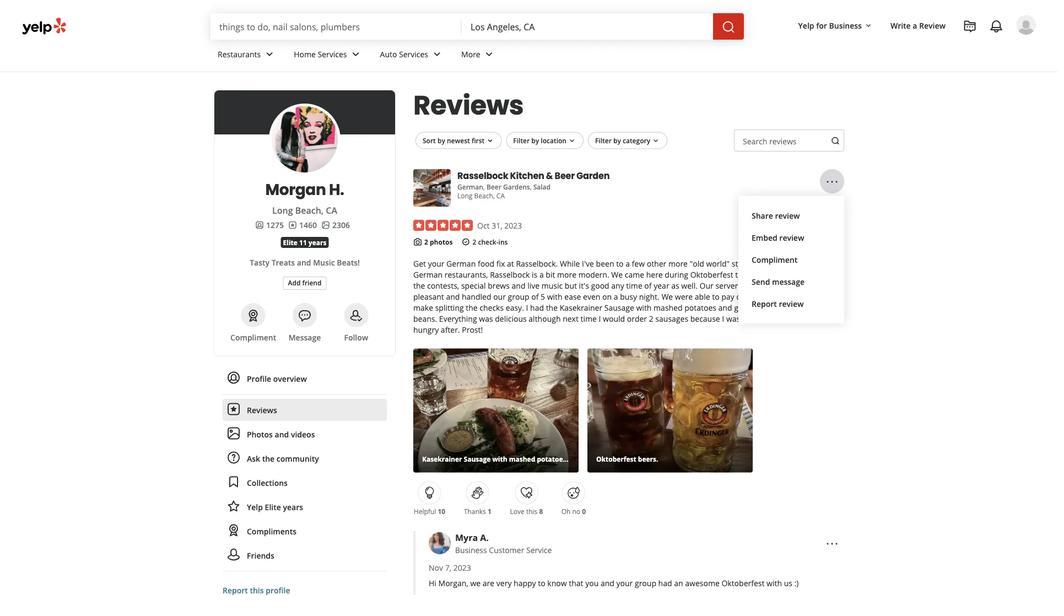 Task type: vqa. For each thing, say whether or not it's contained in the screenshot.
Vegetarian
no



Task type: locate. For each thing, give the bounding box(es) containing it.
1 vertical spatial group
[[635, 578, 657, 588]]

1 horizontal spatial business
[[829, 20, 862, 31]]

0 vertical spatial years
[[309, 238, 327, 247]]

1 vertical spatial beer
[[487, 182, 502, 192]]

compliment down compliment image
[[230, 332, 276, 343]]

bob b. image
[[1017, 15, 1036, 35]]

business inside button
[[829, 20, 862, 31]]

elite up compliments
[[265, 502, 281, 512]]

1 vertical spatial beach,
[[295, 205, 324, 216]]

1 vertical spatial search image
[[831, 136, 840, 145]]

1 horizontal spatial long
[[458, 191, 473, 200]]

16 chevron down v2 image for filter by location
[[568, 137, 577, 145]]

1 horizontal spatial 24 chevron down v2 image
[[483, 48, 496, 61]]

16 chevron down v2 image left "write"
[[864, 21, 873, 30]]

1 vertical spatial years
[[283, 502, 303, 512]]

sort by newest first button
[[416, 132, 502, 149]]

1 horizontal spatial elite
[[283, 238, 298, 247]]

more down while
[[557, 270, 577, 280]]

know
[[548, 578, 567, 588]]

24 chevron down v2 image left auto
[[349, 48, 362, 61]]

1 horizontal spatial i
[[599, 314, 601, 324]]

send message button
[[748, 271, 836, 293]]

2 by from the left
[[532, 136, 539, 145]]

0 vertical spatial beach,
[[474, 191, 495, 200]]

a right "write"
[[913, 20, 918, 31]]

business inside myra a. business customer service
[[455, 545, 487, 555]]

the inside menu
[[262, 453, 275, 464]]

to down style
[[736, 270, 743, 280]]

filter left the location
[[513, 136, 530, 145]]

2 filter from the left
[[595, 136, 612, 145]]

the down handled
[[466, 303, 478, 313]]

0 horizontal spatial 16 chevron down v2 image
[[568, 137, 577, 145]]

0 vertical spatial 16 chevron down v2 image
[[864, 21, 873, 30]]

none field up home services link
[[219, 20, 453, 33]]

by for location
[[532, 136, 539, 145]]

by left the location
[[532, 136, 539, 145]]

german left beer gardens link
[[458, 182, 483, 192]]

0 horizontal spatial time
[[581, 314, 597, 324]]

year
[[654, 281, 670, 291]]

years inside elite 11 years link
[[309, 238, 327, 247]]

long up 1275 on the top of the page
[[272, 205, 293, 216]]

and left videos
[[275, 429, 289, 440]]

group up 'easy.'
[[508, 292, 530, 302]]

had inside nov 7, 2023 hi morgan, we are very happy to know that you and your group had an awesome oktoberfest with us :)
[[659, 578, 672, 588]]

31,
[[492, 220, 503, 231]]

next
[[563, 314, 579, 324]]

fix
[[497, 258, 505, 269]]

ins
[[499, 238, 508, 247]]

home services link
[[285, 40, 371, 72]]

(8 reactions) element
[[539, 507, 543, 516]]

we up mashed
[[662, 292, 673, 302]]

services for home services
[[318, 49, 347, 59]]

more up during
[[669, 258, 688, 269]]

0 horizontal spatial 24 chevron down v2 image
[[431, 48, 444, 61]]

24 review v2 image
[[227, 403, 240, 416]]

your right you
[[617, 578, 633, 588]]

oct 31, 2023
[[477, 220, 522, 231]]

by for category
[[614, 136, 621, 145]]

0 vertical spatial with
[[547, 292, 563, 302]]

long inside rasselbock kitchen & beer garden german , beer gardens , salad long beach, ca
[[458, 191, 473, 200]]

user actions element
[[790, 14, 1052, 82]]

time
[[626, 281, 643, 291], [581, 314, 597, 324]]

1 vertical spatial oktoberfest
[[722, 578, 765, 588]]

reviews link
[[223, 399, 387, 421]]

0 vertical spatial search image
[[722, 20, 735, 34]]

0 horizontal spatial search image
[[722, 20, 735, 34]]

review up the compliment button
[[780, 232, 804, 243]]

0 vertical spatial had
[[530, 303, 544, 313]]

categories element
[[458, 182, 551, 192]]

1 horizontal spatial your
[[617, 578, 633, 588]]

0 vertical spatial your
[[428, 258, 445, 269]]

1 horizontal spatial of
[[645, 281, 652, 291]]

pleasant
[[413, 292, 444, 302]]

1 vertical spatial 16 chevron down v2 image
[[486, 137, 495, 145]]

none field near
[[471, 20, 705, 33]]

we up any
[[611, 270, 623, 280]]

rasselbock up german link
[[458, 170, 508, 182]]

16 chevron down v2 image
[[864, 21, 873, 30], [486, 137, 495, 145]]

1 24 chevron down v2 image from the left
[[431, 48, 444, 61]]

0 horizontal spatial filter
[[513, 136, 530, 145]]

well.
[[682, 281, 698, 291]]

oktoberfest right awesome
[[722, 578, 765, 588]]

16 check in v2 image
[[462, 237, 470, 246]]

services inside home services link
[[318, 49, 347, 59]]

0 horizontal spatial with
[[547, 292, 563, 302]]

location
[[541, 136, 567, 145]]

0 vertical spatial beer
[[555, 170, 575, 182]]

ca up oct 31, 2023
[[497, 191, 505, 200]]

1 vertical spatial review
[[780, 232, 804, 243]]

rasselbock kitchen & beer garden region
[[409, 121, 862, 595]]

5
[[541, 292, 545, 302]]

auto
[[380, 49, 397, 59]]

0 horizontal spatial menu
[[223, 368, 387, 572]]

a
[[913, 20, 918, 31], [626, 258, 630, 269], [540, 270, 544, 280], [614, 292, 618, 302]]

2 vertical spatial with
[[767, 578, 782, 588]]

by inside the filter by category popup button
[[614, 136, 621, 145]]

services inside the auto services link
[[399, 49, 428, 59]]

i right 'easy.'
[[526, 303, 528, 313]]

german down get
[[413, 270, 443, 280]]

1 horizontal spatial time
[[626, 281, 643, 291]]

business for for
[[829, 20, 862, 31]]

0 horizontal spatial 16 chevron down v2 image
[[486, 137, 495, 145]]

0 vertical spatial elite
[[283, 238, 298, 247]]

0 horizontal spatial 2023
[[454, 563, 471, 573]]

love this 8
[[510, 507, 543, 516]]

reviews up first
[[413, 87, 524, 124]]

filter by category button
[[588, 132, 668, 149]]

24 chevron down v2 image right restaurants
[[263, 48, 276, 61]]

potatoes
[[685, 303, 717, 313]]

services right home
[[318, 49, 347, 59]]

1 horizontal spatial ca
[[497, 191, 505, 200]]

1 vertical spatial of
[[532, 292, 539, 302]]

by
[[438, 136, 445, 145], [532, 136, 539, 145], [614, 136, 621, 145]]

1275
[[266, 220, 284, 230]]

16 chevron down v2 image inside sort by newest first dropdown button
[[486, 137, 495, 145]]

0 vertical spatial ca
[[497, 191, 505, 200]]

none field up business categories element
[[471, 20, 705, 33]]

1 horizontal spatial beach,
[[474, 191, 495, 200]]

0 horizontal spatial 2
[[424, 238, 428, 247]]

0 vertical spatial reviews
[[413, 87, 524, 124]]

beach, up oct
[[474, 191, 495, 200]]

24 compliment v2 image
[[227, 524, 240, 537]]

search image
[[722, 20, 735, 34], [831, 136, 840, 145]]

1 vertical spatial more
[[557, 270, 577, 280]]

None field
[[219, 20, 453, 33], [471, 20, 705, 33]]

0 horizontal spatial yelp
[[247, 502, 263, 512]]

ask
[[247, 453, 260, 464]]

elite inside yelp elite years link
[[265, 502, 281, 512]]

1 horizontal spatial 2
[[473, 238, 476, 247]]

2 vertical spatial review
[[779, 299, 804, 309]]

1 services from the left
[[318, 49, 347, 59]]

elite left the 11
[[283, 238, 298, 247]]

24 chevron down v2 image
[[263, 48, 276, 61], [349, 48, 362, 61]]

16 chevron down v2 image right category
[[652, 137, 660, 145]]

reviews up photos
[[247, 405, 277, 415]]

0 horizontal spatial by
[[438, 136, 445, 145]]

long up 5 star rating image
[[458, 191, 473, 200]]

2 none field from the left
[[471, 20, 705, 33]]

years down collections link
[[283, 502, 303, 512]]

by right sort
[[438, 136, 445, 145]]

had
[[530, 303, 544, 313], [659, 578, 672, 588]]

1 vertical spatial business
[[455, 545, 487, 555]]

an
[[674, 578, 683, 588]]

0 vertical spatial time
[[626, 281, 643, 291]]

yelp right 24 star v2 image
[[247, 502, 263, 512]]

with left us
[[767, 578, 782, 588]]

1 vertical spatial ca
[[326, 205, 337, 216]]

kasekrainer
[[560, 303, 603, 313]]

0 vertical spatial yelp
[[799, 20, 815, 31]]

group left an
[[635, 578, 657, 588]]

1 horizontal spatial yelp
[[799, 20, 815, 31]]

the right ask
[[262, 453, 275, 464]]

by left category
[[614, 136, 621, 145]]

rasselbock kitchen & beer garden link
[[458, 169, 610, 182]]

0
[[582, 507, 586, 516]]

with down night.
[[636, 303, 652, 313]]

1 24 chevron down v2 image from the left
[[263, 48, 276, 61]]

search reviews
[[743, 136, 797, 146]]

reviews menu item
[[223, 399, 387, 421]]

yelp inside button
[[799, 20, 815, 31]]

2023 for 31,
[[505, 220, 522, 231]]

16 camera v2 image
[[413, 237, 422, 246]]

even
[[583, 292, 601, 302]]

1 horizontal spatial years
[[309, 238, 327, 247]]

1 vertical spatial your
[[617, 578, 633, 588]]

beach, up 1460
[[295, 205, 324, 216]]

0 vertical spatial business
[[829, 20, 862, 31]]

0 horizontal spatial services
[[318, 49, 347, 59]]

1 horizontal spatial 24 chevron down v2 image
[[349, 48, 362, 61]]

server
[[716, 281, 738, 291]]

morgan h. long beach, ca
[[265, 179, 344, 216]]

of left 5
[[532, 292, 539, 302]]

24 chevron down v2 image inside the auto services link
[[431, 48, 444, 61]]

to left pay
[[712, 292, 720, 302]]

photos element
[[321, 219, 350, 230]]

by inside filter by location popup button
[[532, 136, 539, 145]]

1 vertical spatial had
[[659, 578, 672, 588]]

had left an
[[659, 578, 672, 588]]

follow
[[344, 332, 368, 343]]

2 horizontal spatial with
[[767, 578, 782, 588]]

24 chevron down v2 image inside home services link
[[349, 48, 362, 61]]

years inside yelp elite years link
[[283, 502, 303, 512]]

menu containing share review
[[739, 196, 845, 324]]

time down came
[[626, 281, 643, 291]]

2 services from the left
[[399, 49, 428, 59]]

1 horizontal spatial services
[[399, 49, 428, 59]]

had down 5
[[530, 303, 544, 313]]

long inside morgan h. long beach, ca
[[272, 205, 293, 216]]

0 horizontal spatial compliment
[[230, 332, 276, 343]]

16 review v2 image
[[288, 221, 297, 229]]

order
[[627, 314, 647, 324]]

(0 reactions) element
[[582, 507, 586, 516]]

24 collections v2 image
[[227, 475, 240, 489]]

1 by from the left
[[438, 136, 445, 145]]

services right auto
[[399, 49, 428, 59]]

helpful
[[414, 507, 436, 516]]

2023
[[505, 220, 522, 231], [454, 563, 471, 573]]

2 24 chevron down v2 image from the left
[[483, 48, 496, 61]]

1 horizontal spatial we
[[662, 292, 673, 302]]

services
[[318, 49, 347, 59], [399, 49, 428, 59]]

ca up photos element
[[326, 205, 337, 216]]

10
[[438, 507, 445, 516]]

and inside "photos and videos" link
[[275, 429, 289, 440]]

home services
[[294, 49, 347, 59]]

0 horizontal spatial your
[[428, 258, 445, 269]]

after.
[[441, 325, 460, 335]]

2 right "16 camera v2" icon
[[424, 238, 428, 247]]

16 chevron down v2 image inside yelp for business button
[[864, 21, 873, 30]]

24 photos v2 image
[[227, 427, 240, 440]]

category
[[623, 136, 651, 145]]

menu image
[[826, 537, 839, 551]]

your right get
[[428, 258, 445, 269]]

1 horizontal spatial 16 chevron down v2 image
[[652, 137, 660, 145]]

16 chevron down v2 image inside the filter by category popup button
[[652, 137, 660, 145]]

0 horizontal spatial none field
[[219, 20, 453, 33]]

2 for 2 photos
[[424, 238, 428, 247]]

you
[[586, 578, 599, 588]]

none field find
[[219, 20, 453, 33]]

compliment
[[752, 254, 798, 265], [230, 332, 276, 343]]

reviews inside menu item
[[247, 405, 277, 415]]

2023 right 31,
[[505, 220, 522, 231]]

happy
[[514, 578, 536, 588]]

0 horizontal spatial more
[[557, 270, 577, 280]]

report review button
[[748, 293, 836, 315]]

add friend button
[[283, 277, 327, 290]]

and down pay
[[719, 303, 732, 313]]

are
[[483, 578, 495, 588]]

16 chevron down v2 image right first
[[486, 137, 495, 145]]

16 chevron down v2 image right the location
[[568, 137, 577, 145]]

1 horizontal spatial none field
[[471, 20, 705, 33]]

compliments link
[[223, 520, 387, 542]]

digitally
[[737, 292, 764, 302]]

review down send message button on the right of page
[[779, 299, 804, 309]]

16 chevron down v2 image inside filter by location popup button
[[568, 137, 577, 145]]

reviews element
[[288, 219, 317, 230]]

message
[[772, 276, 805, 287]]

oktoberfest up our
[[691, 270, 734, 280]]

while
[[560, 258, 580, 269]]

by inside sort by newest first dropdown button
[[438, 136, 445, 145]]

0 horizontal spatial had
[[530, 303, 544, 313]]

1 horizontal spatial had
[[659, 578, 672, 588]]

1 none field from the left
[[219, 20, 453, 33]]

profile overview menu item
[[223, 368, 387, 395]]

24 chevron down v2 image right more
[[483, 48, 496, 61]]

review up embed review button
[[775, 210, 800, 221]]

0 vertical spatial review
[[775, 210, 800, 221]]

add
[[288, 278, 301, 287]]

no
[[572, 507, 581, 516]]

, left beer gardens link
[[483, 182, 485, 192]]

years right the 11
[[309, 238, 327, 247]]

we
[[470, 578, 481, 588]]

24 chevron down v2 image inside the restaurants link
[[263, 48, 276, 61]]

0 vertical spatial oktoberfest
[[691, 270, 734, 280]]

review for embed review
[[780, 232, 804, 243]]

0 horizontal spatial long
[[272, 205, 293, 216]]

rasselbock down "at"
[[490, 270, 530, 280]]

0 vertical spatial group
[[508, 292, 530, 302]]

beer right &
[[555, 170, 575, 182]]

group inside nov 7, 2023 hi morgan, we are very happy to know that you and your group had an awesome oktoberfest with us :)
[[635, 578, 657, 588]]

to left know
[[538, 578, 546, 588]]

filter for filter by category
[[595, 136, 612, 145]]

prost!
[[462, 325, 483, 335]]

2023 inside nov 7, 2023 hi morgan, we are very happy to know that you and your group had an awesome oktoberfest with us :)
[[454, 563, 471, 573]]

1 filter from the left
[[513, 136, 530, 145]]

search image inside rasselbock kitchen & beer garden region
[[831, 136, 840, 145]]

filter left category
[[595, 136, 612, 145]]

1 vertical spatial rasselbock
[[490, 270, 530, 280]]

3 by from the left
[[614, 136, 621, 145]]

0 horizontal spatial we
[[611, 270, 623, 280]]

0 vertical spatial rasselbock
[[458, 170, 508, 182]]

None search field
[[211, 13, 746, 40]]

,
[[483, 182, 485, 192], [530, 182, 532, 192]]

16 chevron down v2 image for sort by newest first
[[486, 137, 495, 145]]

of up night.
[[645, 281, 652, 291]]

with
[[547, 292, 563, 302], [636, 303, 652, 313], [767, 578, 782, 588]]

as
[[672, 281, 680, 291]]

2 right order
[[649, 314, 654, 324]]

0 horizontal spatial i
[[526, 303, 528, 313]]

morgan
[[265, 179, 326, 200]]

filter for filter by location
[[513, 136, 530, 145]]

friend
[[302, 278, 322, 287]]

oktoberfest
[[691, 270, 734, 280], [722, 578, 765, 588]]

your inside the get your german food fix at rasselbock. while i've been to a few other more "old world" style german restaurants, rasselbock is a bit more modern. we came here during oktoberfest to enjoy the contests, special brews and live music but it's good any time of year as well. our server was pleasant and handled our group of 5 with ease even on a busy night. we were able to pay digitally to make splitting the checks easy. i had the kasekrainer sausage with mashed potatoes and green beans. everything was delicious although next time i would order 2 sausages because i was still hungry after. prost!
[[428, 258, 445, 269]]

16 chevron down v2 image
[[568, 137, 577, 145], [652, 137, 660, 145]]

i right because
[[722, 314, 724, 324]]

2 horizontal spatial by
[[614, 136, 621, 145]]

1 vertical spatial 2023
[[454, 563, 471, 573]]

handled
[[462, 292, 491, 302]]

time down kasekrainer
[[581, 314, 597, 324]]

yelp left for
[[799, 20, 815, 31]]

1 horizontal spatial search image
[[831, 136, 840, 145]]

2 24 chevron down v2 image from the left
[[349, 48, 362, 61]]

0 horizontal spatial ca
[[326, 205, 337, 216]]

  text field
[[734, 130, 845, 152]]

menu
[[739, 196, 845, 324], [223, 368, 387, 572]]

german link
[[458, 182, 483, 192]]

1 horizontal spatial with
[[636, 303, 652, 313]]

24 chevron down v2 image for more
[[483, 48, 496, 61]]

1 horizontal spatial compliment
[[752, 254, 798, 265]]

and right you
[[601, 578, 615, 588]]

love
[[510, 507, 525, 516]]

  text field inside rasselbock kitchen & beer garden region
[[734, 130, 845, 152]]

i left the 'would'
[[599, 314, 601, 324]]

, left salad link
[[530, 182, 532, 192]]

share
[[752, 210, 773, 221]]

customer
[[489, 545, 524, 555]]

with down music
[[547, 292, 563, 302]]

2 16 chevron down v2 image from the left
[[652, 137, 660, 145]]

a right is
[[540, 270, 544, 280]]

collections
[[247, 478, 288, 488]]

24 chevron down v2 image
[[431, 48, 444, 61], [483, 48, 496, 61]]

0 vertical spatial menu
[[739, 196, 845, 324]]

report
[[752, 299, 777, 309]]

1 horizontal spatial group
[[635, 578, 657, 588]]

0 horizontal spatial of
[[532, 292, 539, 302]]

1 horizontal spatial by
[[532, 136, 539, 145]]

live
[[528, 281, 540, 291]]

thanks 1
[[464, 507, 492, 516]]

1 vertical spatial reviews
[[247, 405, 277, 415]]

ca inside morgan h. long beach, ca
[[326, 205, 337, 216]]

1 horizontal spatial 16 chevron down v2 image
[[864, 21, 873, 30]]

auto services
[[380, 49, 428, 59]]

Near text field
[[471, 20, 705, 33]]

1 vertical spatial menu
[[223, 368, 387, 572]]

garden
[[577, 170, 610, 182]]

business down myra
[[455, 545, 487, 555]]

24 chevron down v2 image right auto services at the left of page
[[431, 48, 444, 61]]

business right for
[[829, 20, 862, 31]]

music
[[542, 281, 563, 291]]

compliment down embed review
[[752, 254, 798, 265]]

send
[[752, 276, 770, 287]]

2 right 16 check in v2 icon
[[473, 238, 476, 247]]

1 16 chevron down v2 image from the left
[[568, 137, 577, 145]]

yelp inside menu
[[247, 502, 263, 512]]

1 horizontal spatial menu
[[739, 196, 845, 324]]

your inside nov 7, 2023 hi morgan, we are very happy to know that you and your group had an awesome oktoberfest with us :)
[[617, 578, 633, 588]]

write a review
[[891, 20, 946, 31]]

24 chevron down v2 image inside 'more' link
[[483, 48, 496, 61]]

with inside nov 7, 2023 hi morgan, we are very happy to know that you and your group had an awesome oktoberfest with us :)
[[767, 578, 782, 588]]

review
[[775, 210, 800, 221], [780, 232, 804, 243], [779, 299, 804, 309]]

german up restaurants,
[[447, 258, 476, 269]]

and down elite 11 years link
[[297, 257, 311, 268]]

0 vertical spatial long
[[458, 191, 473, 200]]

beer left "gardens"
[[487, 182, 502, 192]]

0 horizontal spatial business
[[455, 545, 487, 555]]

0 vertical spatial 2023
[[505, 220, 522, 231]]

2023 right 7,
[[454, 563, 471, 573]]

compliment image
[[247, 309, 260, 323]]

good
[[591, 281, 610, 291]]



Task type: describe. For each thing, give the bounding box(es) containing it.
awesome
[[685, 578, 720, 588]]

ca inside rasselbock kitchen & beer garden german , beer gardens , salad long beach, ca
[[497, 191, 505, 200]]

1 , from the left
[[483, 182, 485, 192]]

2 , from the left
[[530, 182, 532, 192]]

morgan h. link
[[228, 179, 382, 200]]

music
[[313, 257, 335, 268]]

filter by location
[[513, 136, 567, 145]]

24 star v2 image
[[227, 500, 240, 513]]

at
[[507, 258, 514, 269]]

had inside the get your german food fix at rasselbock. while i've been to a few other more "old world" style german restaurants, rasselbock is a bit more modern. we came here during oktoberfest to enjoy the contests, special brews and live music but it's good any time of year as well. our server was pleasant and handled our group of 5 with ease even on a busy night. we were able to pay digitally to make splitting the checks easy. i had the kasekrainer sausage with mashed potatoes and green beans. everything was delicious although next time i would order 2 sausages because i was still hungry after. prost!
[[530, 303, 544, 313]]

0 vertical spatial we
[[611, 270, 623, 280]]

menu inside rasselbock kitchen & beer garden region
[[739, 196, 845, 324]]

review for report review
[[779, 299, 804, 309]]

11
[[299, 238, 307, 247]]

1
[[488, 507, 492, 516]]

(10 reactions) element
[[438, 507, 445, 516]]

notifications image
[[990, 20, 1003, 33]]

rasselbock inside rasselbock kitchen & beer garden german , beer gardens , salad long beach, ca
[[458, 170, 508, 182]]

salad
[[533, 182, 551, 192]]

24 friends v2 image
[[227, 548, 240, 561]]

our
[[493, 292, 506, 302]]

years for yelp elite years
[[283, 502, 303, 512]]

8
[[539, 507, 543, 516]]

photos
[[430, 238, 453, 247]]

night.
[[639, 292, 660, 302]]

1 vertical spatial we
[[662, 292, 673, 302]]

16 photos v2 image
[[321, 221, 330, 229]]

to right been on the top right
[[616, 258, 624, 269]]

message
[[289, 332, 321, 343]]

24 chevron down v2 image for auto services
[[431, 48, 444, 61]]

1 vertical spatial compliment
[[230, 332, 276, 343]]

2 photos
[[424, 238, 453, 247]]

still
[[742, 314, 755, 324]]

that
[[569, 578, 584, 588]]

add friend
[[288, 278, 322, 287]]

easy.
[[506, 303, 524, 313]]

by for newest
[[438, 136, 445, 145]]

overview
[[273, 373, 307, 384]]

it's
[[579, 281, 589, 291]]

friends menu item
[[223, 545, 387, 572]]

1 vertical spatial time
[[581, 314, 597, 324]]

2 horizontal spatial i
[[722, 314, 724, 324]]

filter by location button
[[506, 132, 584, 149]]

send message
[[752, 276, 805, 287]]

check-
[[478, 238, 499, 247]]

hi
[[429, 578, 437, 588]]

Find text field
[[219, 20, 453, 33]]

16 chevron down v2 image for filter by category
[[652, 137, 660, 145]]

because
[[691, 314, 720, 324]]

green
[[734, 303, 755, 313]]

this
[[526, 507, 538, 516]]

few
[[632, 258, 645, 269]]

follow image
[[350, 309, 363, 323]]

yelp for yelp for business
[[799, 20, 815, 31]]

other
[[647, 258, 667, 269]]

friends
[[247, 550, 274, 561]]

24 questions v2 image
[[227, 451, 240, 464]]

elite inside elite 11 years link
[[283, 238, 298, 247]]

h.
[[329, 179, 344, 200]]

and inside nov 7, 2023 hi morgan, we are very happy to know that you and your group had an awesome oktoberfest with us :)
[[601, 578, 615, 588]]

2 inside the get your german food fix at rasselbock. while i've been to a few other more "old world" style german restaurants, rasselbock is a bit more modern. we came here during oktoberfest to enjoy the contests, special brews and live music but it's good any time of year as well. our server was pleasant and handled our group of 5 with ease even on a busy night. we were able to pay digitally to make splitting the checks easy. i had the kasekrainer sausage with mashed potatoes and green beans. everything was delicious although next time i would order 2 sausages because i was still hungry after. prost!
[[649, 314, 654, 324]]

business categories element
[[209, 40, 1036, 72]]

16 friends v2 image
[[255, 221, 264, 229]]

a left few
[[626, 258, 630, 269]]

24 chevron down v2 image for home services
[[349, 48, 362, 61]]

style
[[732, 258, 749, 269]]

compliment inside button
[[752, 254, 798, 265]]

was down the checks
[[479, 314, 493, 324]]

to down send message
[[766, 292, 774, 302]]

review
[[920, 20, 946, 31]]

oktoberfest inside the get your german food fix at rasselbock. while i've been to a few other more "old world" style german restaurants, rasselbock is a bit more modern. we came here during oktoberfest to enjoy the contests, special brews and live music but it's good any time of year as well. our server was pleasant and handled our group of 5 with ease even on a busy night. we were able to pay digitally to make splitting the checks easy. i had the kasekrainer sausage with mashed potatoes and green beans. everything was delicious although next time i would order 2 sausages because i was still hungry after. prost!
[[691, 270, 734, 280]]

gardens
[[503, 182, 530, 192]]

was up the digitally on the right
[[740, 281, 754, 291]]

years for elite 11 years
[[309, 238, 327, 247]]

delicious
[[495, 314, 527, 324]]

more link
[[453, 40, 505, 72]]

ask the community
[[247, 453, 319, 464]]

the up although
[[546, 303, 558, 313]]

photos and videos
[[247, 429, 315, 440]]

group inside the get your german food fix at rasselbock. while i've been to a few other more "old world" style german restaurants, rasselbock is a bit more modern. we came here during oktoberfest to enjoy the contests, special brews and live music but it's good any time of year as well. our server was pleasant and handled our group of 5 with ease even on a busy night. we were able to pay digitally to make splitting the checks easy. i had the kasekrainer sausage with mashed potatoes and green beans. everything was delicious although next time i would order 2 sausages because i was still hungry after. prost!
[[508, 292, 530, 302]]

german inside rasselbock kitchen & beer garden german , beer gardens , salad long beach, ca
[[458, 182, 483, 192]]

compliment button
[[748, 249, 836, 271]]

restaurants
[[218, 49, 261, 59]]

rasselbock kitchen & beer garden german , beer gardens , salad long beach, ca
[[458, 170, 610, 200]]

2 for 2 check-ins
[[473, 238, 476, 247]]

oktoberfest inside nov 7, 2023 hi morgan, we are very happy to know that you and your group had an awesome oktoberfest with us :)
[[722, 578, 765, 588]]

review for share review
[[775, 210, 800, 221]]

restaurants,
[[445, 270, 488, 280]]

menu image
[[826, 175, 839, 189]]

a right the on
[[614, 292, 618, 302]]

1 vertical spatial german
[[447, 258, 476, 269]]

mashed
[[654, 303, 683, 313]]

able
[[695, 292, 710, 302]]

beach, inside morgan h. long beach, ca
[[295, 205, 324, 216]]

i've
[[582, 258, 594, 269]]

make
[[413, 303, 433, 313]]

1 horizontal spatial beer
[[555, 170, 575, 182]]

service
[[526, 545, 552, 555]]

helpful 10
[[414, 507, 445, 516]]

the up pleasant
[[413, 281, 425, 291]]

write
[[891, 20, 911, 31]]

menu containing profile overview
[[223, 368, 387, 572]]

friends element
[[255, 219, 284, 230]]

yelp for yelp elite years
[[247, 502, 263, 512]]

"old
[[690, 258, 704, 269]]

nov 7, 2023 hi morgan, we are very happy to know that you and your group had an awesome oktoberfest with us :)
[[429, 563, 799, 588]]

hungry
[[413, 325, 439, 335]]

yelp elite years link
[[223, 496, 387, 518]]

would
[[603, 314, 625, 324]]

0 horizontal spatial beer
[[487, 182, 502, 192]]

auto services link
[[371, 40, 453, 72]]

business for a.
[[455, 545, 487, 555]]

(1 reaction) element
[[488, 507, 492, 516]]

more
[[461, 49, 481, 59]]

16 chevron down v2 image for yelp for business
[[864, 21, 873, 30]]

bit
[[546, 270, 555, 280]]

was left still
[[726, 314, 740, 324]]

beach, inside rasselbock kitchen & beer garden german , beer gardens , salad long beach, ca
[[474, 191, 495, 200]]

first
[[472, 136, 485, 145]]

get your german food fix at rasselbock. while i've been to a few other more "old world" style german restaurants, rasselbock is a bit more modern. we came here during oktoberfest to enjoy the contests, special brews and live music but it's good any time of year as well. our server was pleasant and handled our group of 5 with ease even on a busy night. we were able to pay digitally to make splitting the checks easy. i had the kasekrainer sausage with mashed potatoes and green beans. everything was delicious although next time i would order 2 sausages because i was still hungry after. prost!
[[413, 258, 774, 335]]

24 profile v2 image
[[227, 371, 240, 384]]

and up splitting on the bottom left of page
[[446, 292, 460, 302]]

reviews
[[770, 136, 797, 146]]

projects image
[[964, 20, 977, 33]]

1 horizontal spatial reviews
[[413, 87, 524, 124]]

were
[[675, 292, 693, 302]]

tasty
[[250, 257, 270, 268]]

share review
[[752, 210, 800, 221]]

sort
[[423, 136, 436, 145]]

during
[[665, 270, 689, 280]]

for
[[817, 20, 827, 31]]

friends link
[[223, 545, 387, 567]]

filters group
[[413, 132, 670, 149]]

24 chevron down v2 image for restaurants
[[263, 48, 276, 61]]

share review button
[[748, 205, 836, 227]]

and left live
[[512, 281, 526, 291]]

2023 for 7,
[[454, 563, 471, 573]]

special
[[461, 281, 486, 291]]

oct
[[477, 220, 490, 231]]

photo of myra a. image
[[429, 532, 451, 555]]

2 vertical spatial german
[[413, 270, 443, 280]]

&
[[546, 170, 553, 182]]

oh no 0
[[562, 507, 586, 516]]

0 vertical spatial more
[[669, 258, 688, 269]]

rasselbock inside the get your german food fix at rasselbock. while i've been to a few other more "old world" style german restaurants, rasselbock is a bit more modern. we came here during oktoberfest to enjoy the contests, special brews and live music but it's good any time of year as well. our server was pleasant and handled our group of 5 with ease even on a busy night. we were able to pay digitally to make splitting the checks easy. i had the kasekrainer sausage with mashed potatoes and green beans. everything was delicious although next time i would order 2 sausages because i was still hungry after. prost!
[[490, 270, 530, 280]]

7,
[[445, 563, 452, 573]]

but
[[565, 281, 577, 291]]

salad link
[[533, 182, 551, 192]]

services for auto services
[[399, 49, 428, 59]]

2 photos link
[[424, 238, 453, 247]]

to inside nov 7, 2023 hi morgan, we are very happy to know that you and your group had an awesome oktoberfest with us :)
[[538, 578, 546, 588]]

1460
[[299, 220, 317, 230]]

5 star rating image
[[413, 220, 473, 231]]

brews
[[488, 281, 510, 291]]

everything
[[439, 314, 477, 324]]

beer gardens link
[[487, 182, 530, 192]]

message image
[[298, 309, 311, 323]]

0 vertical spatial of
[[645, 281, 652, 291]]



